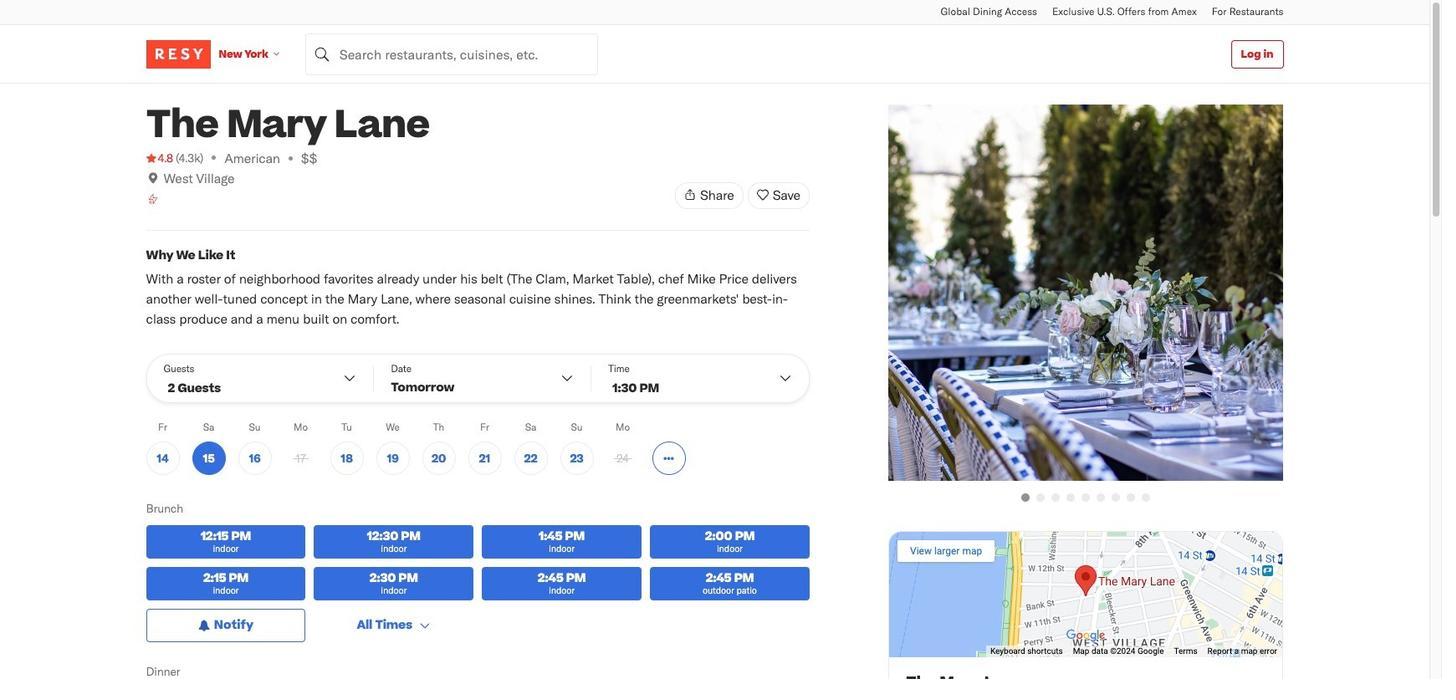 Task type: vqa. For each thing, say whether or not it's contained in the screenshot.
What Pride Means to These Six Chefs and Restaurateurs - Gregory Gourdet, Rashida Holmes, Brenda Buenviaje, Telly Justice, Camille Lindsley, and Sam Mink share their thoughts on Pride and community. element
no



Task type: locate. For each thing, give the bounding box(es) containing it.
None field
[[305, 33, 598, 75]]

Search restaurants, cuisines, etc. text field
[[305, 33, 598, 75]]



Task type: describe. For each thing, give the bounding box(es) containing it.
4.8 out of 5 stars image
[[146, 150, 173, 167]]



